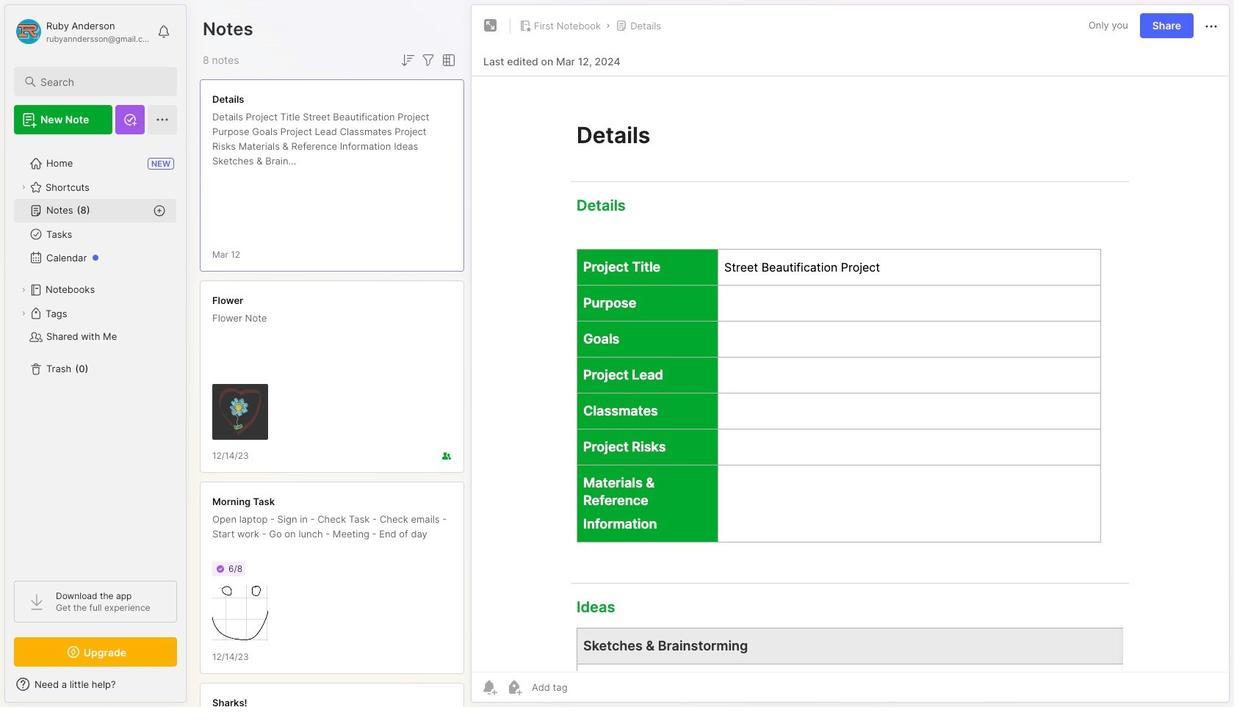 Task type: describe. For each thing, give the bounding box(es) containing it.
none search field inside main element
[[40, 73, 164, 90]]

Account field
[[14, 17, 150, 46]]

add a reminder image
[[480, 679, 498, 696]]

Sort options field
[[399, 51, 417, 69]]

More actions field
[[1203, 16, 1220, 35]]

WHAT'S NEW field
[[5, 673, 186, 696]]

expand note image
[[482, 17, 500, 35]]

Note Editor text field
[[472, 76, 1229, 672]]

add tag image
[[505, 679, 523, 696]]

Search text field
[[40, 75, 164, 89]]

tree inside main element
[[5, 143, 186, 568]]

add filters image
[[420, 51, 437, 69]]

Add filters field
[[420, 51, 437, 69]]



Task type: vqa. For each thing, say whether or not it's contained in the screenshot.
1st THUMBNAIL
yes



Task type: locate. For each thing, give the bounding box(es) containing it.
more actions image
[[1203, 17, 1220, 35]]

expand tags image
[[19, 309, 28, 318]]

1 vertical spatial thumbnail image
[[212, 586, 268, 641]]

2 thumbnail image from the top
[[212, 586, 268, 641]]

Add tag field
[[530, 681, 641, 694]]

View options field
[[437, 51, 458, 69]]

0 vertical spatial thumbnail image
[[212, 384, 268, 440]]

thumbnail image
[[212, 384, 268, 440], [212, 586, 268, 641]]

tree
[[5, 143, 186, 568]]

expand notebooks image
[[19, 286, 28, 295]]

None search field
[[40, 73, 164, 90]]

note window element
[[471, 4, 1230, 707]]

1 thumbnail image from the top
[[212, 384, 268, 440]]

click to collapse image
[[186, 680, 197, 698]]

main element
[[0, 0, 191, 708]]



